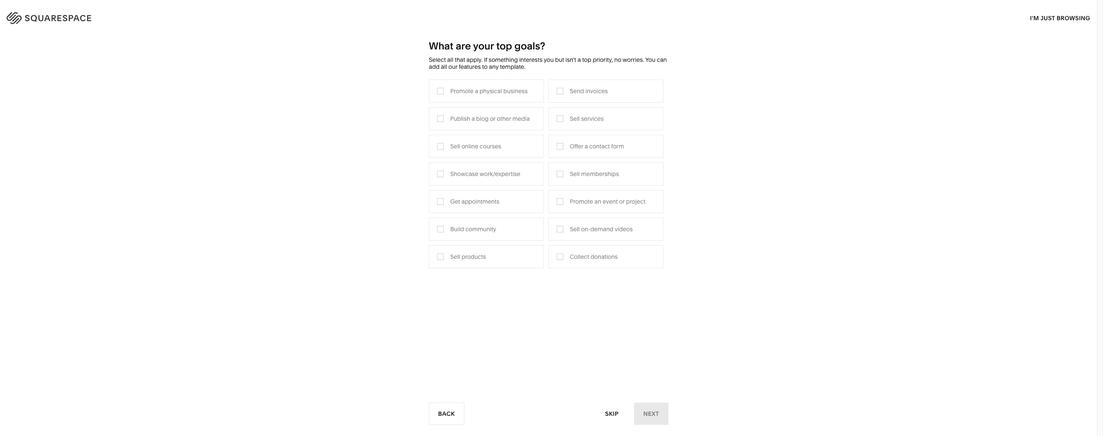 Task type: locate. For each thing, give the bounding box(es) containing it.
top up something
[[496, 40, 512, 52]]

1 vertical spatial promote
[[570, 198, 593, 205]]

sell left on-
[[570, 225, 580, 233]]

professional services link
[[377, 127, 443, 134]]

0 vertical spatial or
[[490, 115, 496, 122]]

or right the event
[[619, 198, 625, 205]]

media
[[464, 139, 481, 147]]

if
[[484, 56, 487, 64]]

1 horizontal spatial or
[[619, 198, 625, 205]]

podcasts
[[487, 139, 512, 147]]

&
[[569, 115, 572, 122], [570, 127, 574, 134], [482, 139, 486, 147], [410, 152, 413, 159], [495, 176, 499, 184]]

home & decor link
[[551, 115, 599, 122]]

offer
[[570, 143, 583, 150]]

real estate & properties link
[[464, 176, 536, 184]]

showcase
[[450, 170, 478, 178]]

a right isn't
[[578, 56, 581, 64]]

add
[[429, 63, 440, 70]]

restaurants
[[464, 127, 496, 134]]

sell up nature & animals on the top of the page
[[570, 115, 580, 122]]

animals
[[575, 127, 597, 134]]

promote down 'features'
[[450, 87, 474, 95]]

sell left memberships
[[570, 170, 580, 178]]

& right nature
[[570, 127, 574, 134]]

i'm
[[1030, 14, 1039, 22]]

build
[[450, 225, 464, 233]]

can
[[657, 56, 667, 64]]

community & non-profits link
[[377, 152, 454, 159]]

top
[[496, 40, 512, 52], [582, 56, 591, 64]]

properties
[[500, 176, 528, 184]]

1 vertical spatial top
[[582, 56, 591, 64]]

blog
[[476, 115, 489, 122]]

travel
[[464, 115, 480, 122]]

0 horizontal spatial top
[[496, 40, 512, 52]]

features
[[459, 63, 481, 70]]

dario element
[[441, 282, 656, 436]]

squarespace logo link
[[16, 9, 231, 24]]

1 horizontal spatial promote
[[570, 198, 593, 205]]

& right home
[[569, 115, 572, 122]]

donations
[[591, 253, 618, 260]]

appointments
[[462, 198, 500, 205]]

0 horizontal spatial or
[[490, 115, 496, 122]]

interests
[[519, 56, 543, 64]]

demand
[[591, 225, 614, 233]]

all
[[447, 56, 453, 64], [441, 63, 447, 70]]

products
[[462, 253, 486, 260]]

just
[[1041, 14, 1055, 22]]

i'm just browsing link
[[1030, 7, 1090, 29]]

sell for sell services
[[570, 115, 580, 122]]

a
[[578, 56, 581, 64], [475, 87, 478, 95], [472, 115, 475, 122], [585, 143, 588, 150]]

dario image
[[441, 282, 656, 436]]

priority,
[[593, 56, 613, 64]]

work/expertise
[[480, 170, 520, 178]]

send invoices
[[570, 87, 608, 95]]

fitness link
[[551, 139, 578, 147]]

promote for promote an event or project
[[570, 198, 593, 205]]

or right blog
[[490, 115, 496, 122]]

or
[[490, 115, 496, 122], [619, 198, 625, 205]]

0 horizontal spatial promote
[[450, 87, 474, 95]]

a left blog
[[472, 115, 475, 122]]

& right estate
[[495, 176, 499, 184]]

all left our
[[441, 63, 447, 70]]

real estate & properties
[[464, 176, 528, 184]]

event
[[603, 198, 618, 205]]

sell for sell online courses
[[450, 143, 460, 150]]

contact
[[589, 143, 610, 150]]

sell on-demand videos
[[570, 225, 633, 233]]

community & non-profits
[[377, 152, 445, 159]]

back button
[[429, 403, 465, 425]]

media
[[513, 115, 530, 122]]

goals?
[[515, 40, 545, 52]]

something
[[489, 56, 518, 64]]

next
[[643, 410, 659, 418]]

but
[[555, 56, 564, 64]]

sell left online
[[450, 143, 460, 150]]

any
[[489, 63, 499, 70]]

professional services
[[377, 127, 434, 134]]

your
[[473, 40, 494, 52]]

professional
[[377, 127, 410, 134]]

log             in
[[1066, 13, 1087, 20]]

a right offer
[[585, 143, 588, 150]]

are
[[456, 40, 471, 52]]

a left physical
[[475, 87, 478, 95]]

collect
[[570, 253, 589, 260]]

sell left products at the bottom left
[[450, 253, 460, 260]]

travel link
[[464, 115, 488, 122]]

squarespace logo image
[[16, 9, 113, 24]]

events link
[[464, 152, 490, 159]]

to
[[482, 63, 488, 70]]

or for event
[[619, 198, 625, 205]]

1 vertical spatial or
[[619, 198, 625, 205]]

sell
[[570, 115, 580, 122], [450, 143, 460, 150], [570, 170, 580, 178], [570, 225, 580, 233], [450, 253, 460, 260]]

log             in link
[[1066, 13, 1087, 20]]

events
[[464, 152, 482, 159]]

what
[[429, 40, 454, 52]]

home
[[551, 115, 567, 122]]

all left the that
[[447, 56, 453, 64]]

you
[[544, 56, 554, 64]]

physical
[[480, 87, 502, 95]]

& left non-
[[410, 152, 413, 159]]

a for offer a contact form
[[585, 143, 588, 150]]

publish
[[450, 115, 470, 122]]

top right isn't
[[582, 56, 591, 64]]

sell services
[[570, 115, 604, 122]]

in
[[1080, 13, 1087, 20]]

0 vertical spatial promote
[[450, 87, 474, 95]]

& right media
[[482, 139, 486, 147]]

sell for sell products
[[450, 253, 460, 260]]

promote left an on the right of the page
[[570, 198, 593, 205]]



Task type: describe. For each thing, give the bounding box(es) containing it.
promote for promote a physical business
[[450, 87, 474, 95]]

build community
[[450, 225, 496, 233]]

get
[[450, 198, 460, 205]]

our
[[449, 63, 457, 70]]

sell products
[[450, 253, 486, 260]]

offer a contact form
[[570, 143, 624, 150]]

sell memberships
[[570, 170, 619, 178]]

services
[[411, 127, 434, 134]]

publish a blog or other media
[[450, 115, 530, 122]]

& for decor
[[569, 115, 572, 122]]

worries.
[[623, 56, 644, 64]]

template.
[[500, 63, 526, 70]]

what are your top goals? select all that apply. if something interests you but isn't a top priority, no worries. you can add all our features to any template.
[[429, 40, 667, 70]]

decor
[[574, 115, 591, 122]]

& for podcasts
[[482, 139, 486, 147]]

on-
[[581, 225, 591, 233]]

community
[[377, 152, 408, 159]]

videos
[[615, 225, 633, 233]]

i'm just browsing
[[1030, 14, 1090, 22]]

weddings
[[464, 164, 491, 171]]

showcase work/expertise
[[450, 170, 520, 178]]

community
[[466, 225, 496, 233]]

project
[[626, 198, 646, 205]]

nature & animals
[[551, 127, 597, 134]]

non-
[[415, 152, 428, 159]]

a for publish a blog or other media
[[472, 115, 475, 122]]

log
[[1066, 13, 1079, 20]]

media & podcasts link
[[464, 139, 520, 147]]

fitness
[[551, 139, 570, 147]]

a inside what are your top goals? select all that apply. if something interests you but isn't a top priority, no worries. you can add all our features to any template.
[[578, 56, 581, 64]]

form
[[611, 143, 624, 150]]

next button
[[634, 403, 668, 425]]

promote a physical business
[[450, 87, 528, 95]]

& for non-
[[410, 152, 413, 159]]

get appointments
[[450, 198, 500, 205]]

media & podcasts
[[464, 139, 512, 147]]

skip button
[[596, 403, 628, 425]]

profits
[[428, 152, 445, 159]]

other
[[497, 115, 511, 122]]

online
[[462, 143, 478, 150]]

skip
[[605, 410, 619, 418]]

services
[[581, 115, 604, 122]]

0 vertical spatial top
[[496, 40, 512, 52]]

or for blog
[[490, 115, 496, 122]]

invoices
[[586, 87, 608, 95]]

nature & animals link
[[551, 127, 606, 134]]

no
[[614, 56, 621, 64]]

nature
[[551, 127, 569, 134]]

restaurants link
[[464, 127, 504, 134]]

sell online courses
[[450, 143, 501, 150]]

select
[[429, 56, 446, 64]]

& for animals
[[570, 127, 574, 134]]

estate
[[477, 176, 494, 184]]

real
[[464, 176, 475, 184]]

sell for sell on-demand videos
[[570, 225, 580, 233]]

send
[[570, 87, 584, 95]]

an
[[595, 198, 601, 205]]

back
[[438, 410, 455, 418]]

isn't
[[566, 56, 576, 64]]

collect donations
[[570, 253, 618, 260]]

sell for sell memberships
[[570, 170, 580, 178]]

1 horizontal spatial top
[[582, 56, 591, 64]]

apply.
[[467, 56, 483, 64]]

a for promote a physical business
[[475, 87, 478, 95]]

promote an event or project
[[570, 198, 646, 205]]

home & decor
[[551, 115, 591, 122]]

that
[[455, 56, 465, 64]]

you
[[645, 56, 656, 64]]



Task type: vqa. For each thing, say whether or not it's contained in the screenshot.
Products button
no



